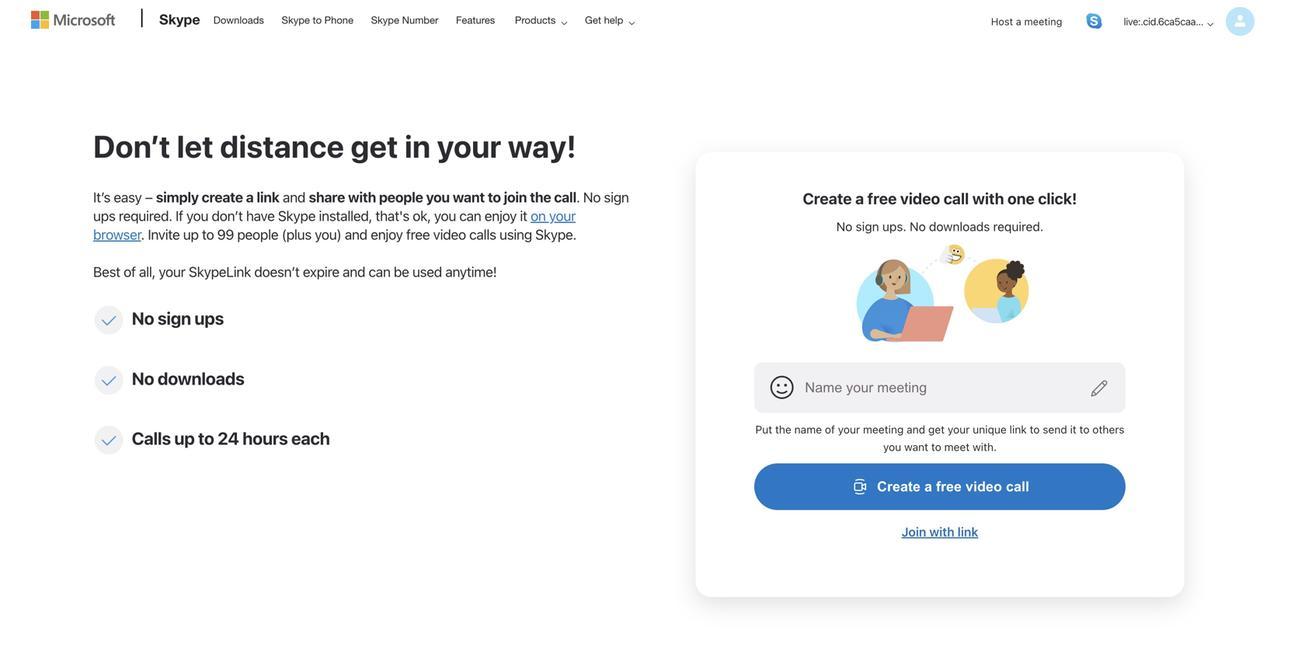 Task type: describe. For each thing, give the bounding box(es) containing it.
no right ups.
[[910, 219, 926, 234]]

live:.cid.6ca5caa... link
[[1112, 2, 1255, 42]]

avatar image
[[1227, 7, 1255, 36]]

navigation containing host a meeting
[[979, 2, 1255, 53]]

open avatar picker image
[[770, 376, 795, 400]]

installed,
[[319, 208, 372, 224]]

0 vertical spatial downloads
[[930, 219, 991, 234]]

you right ok,
[[434, 208, 456, 224]]

expire
[[303, 263, 340, 280]]

put
[[756, 423, 773, 436]]

skype to phone link
[[275, 1, 361, 38]]

0 horizontal spatial call
[[554, 189, 577, 206]]

join
[[504, 189, 527, 206]]

to left meet on the bottom right
[[932, 441, 942, 454]]

want inside the put the name of your meeting and get your unique link to send it to others you want to meet with.
[[905, 441, 929, 454]]

products button
[[505, 1, 580, 40]]

join
[[902, 525, 927, 540]]

your right the "in"
[[437, 128, 502, 164]]

features link
[[449, 1, 502, 38]]

it inside . no sign ups required. if you don't have skype installed, that's ok, you can enjoy it
[[520, 208, 528, 224]]

you)
[[315, 226, 342, 243]]

 link
[[1087, 13, 1103, 29]]

0 vertical spatial get
[[351, 128, 398, 164]]

calls
[[132, 428, 171, 448]]

put the name of your meeting and get your unique link to send it to others you want to meet with.
[[756, 423, 1125, 454]]

share
[[309, 189, 345, 206]]

meeting inside the put the name of your meeting and get your unique link to send it to others you want to meet with.
[[864, 423, 904, 436]]

to inside skype to phone link
[[313, 14, 322, 26]]

phone
[[325, 14, 354, 26]]

on your browser link
[[93, 208, 576, 243]]

24
[[218, 428, 239, 448]]

way!
[[508, 128, 577, 164]]

create
[[202, 189, 243, 206]]

enjoy inside . no sign ups required. if you don't have skype installed, that's ok, you can enjoy it
[[485, 208, 517, 224]]

create for create a free video call
[[878, 479, 921, 495]]

to left others
[[1080, 423, 1090, 436]]

in
[[405, 128, 431, 164]]

meet now image
[[851, 245, 1030, 343]]

sign for no sign ups
[[158, 308, 191, 328]]

skype.
[[536, 226, 577, 243]]

best of all, your skypelink doesn't expire and can be used anytime!
[[93, 263, 497, 280]]

no sign ups. no downloads required.
[[837, 219, 1044, 234]]

host
[[992, 16, 1014, 27]]

Open avatar picker button
[[767, 372, 798, 404]]

meeting inside menu bar
[[1025, 16, 1063, 27]]

.
[[577, 189, 580, 206]]

no for no sign ups. no downloads required.
[[837, 219, 853, 234]]

don't
[[93, 128, 170, 164]]

distance
[[220, 128, 344, 164]]

to left 24
[[198, 428, 214, 448]]

1 vertical spatial ups
[[195, 308, 224, 328]]

a for host a meeting
[[1017, 16, 1022, 27]]

0 horizontal spatial of
[[124, 263, 136, 280]]

calls up to 24 hours each
[[132, 428, 330, 448]]

video for create a free video call with one click!
[[901, 189, 941, 208]]

meet
[[945, 441, 970, 454]]

skype for skype
[[159, 11, 200, 28]]

if
[[176, 208, 183, 224]]

to left join
[[488, 189, 501, 206]]

1 vertical spatial enjoy
[[371, 226, 403, 243]]

ok,
[[413, 208, 431, 224]]

the inside the put the name of your meeting and get your unique link to send it to others you want to meet with.
[[776, 423, 792, 436]]

it inside the put the name of your meeting and get your unique link to send it to others you want to meet with.
[[1071, 423, 1077, 436]]

join with link link
[[902, 525, 979, 540]]

and for link
[[283, 189, 306, 206]]

up for calls
[[174, 428, 195, 448]]

to left 99
[[202, 226, 214, 243]]

(plus
[[282, 226, 312, 243]]

call for create a free video call with one click!
[[944, 189, 970, 208]]

you inside the put the name of your meeting and get your unique link to send it to others you want to meet with.
[[884, 441, 902, 454]]

0 horizontal spatial people
[[237, 226, 279, 243]]

with.
[[973, 441, 997, 454]]

no sign ups
[[132, 308, 224, 328]]

you up ok,
[[426, 189, 450, 206]]

. invite
[[141, 226, 180, 243]]

of inside the put the name of your meeting and get your unique link to send it to others you want to meet with.
[[825, 423, 836, 436]]

others
[[1093, 423, 1125, 436]]

create for create a free video call with one click!
[[803, 189, 852, 208]]

1 vertical spatial can
[[369, 263, 391, 280]]

skype number link
[[364, 1, 446, 38]]

used
[[413, 263, 442, 280]]

get help
[[585, 14, 624, 26]]

it's easy – simply create a link and share with people you want to join the call
[[93, 189, 577, 206]]

skype for skype to phone
[[282, 14, 310, 26]]

0 vertical spatial want
[[453, 189, 485, 206]]

unique
[[973, 423, 1007, 436]]

you right if
[[187, 208, 208, 224]]

let
[[177, 128, 214, 164]]

and for you)
[[345, 226, 368, 243]]

and for expire
[[343, 263, 366, 280]]

with inside heading
[[973, 189, 1005, 208]]

send
[[1043, 423, 1068, 436]]

number
[[402, 14, 439, 26]]

your right all,
[[159, 263, 185, 280]]

get help button
[[575, 1, 648, 40]]

99
[[217, 226, 234, 243]]

skype for skype number
[[371, 14, 400, 26]]

join with link
[[902, 525, 979, 540]]

no inside . no sign ups required. if you don't have skype installed, that's ok, you can enjoy it
[[584, 189, 601, 206]]

0 horizontal spatial the
[[530, 189, 551, 206]]

using
[[500, 226, 532, 243]]

downloads
[[214, 14, 264, 26]]



Task type: vqa. For each thing, say whether or not it's contained in the screenshot.
DON'T LET DISTANCE GET IN YOUR WAY! main content
no



Task type: locate. For each thing, give the bounding box(es) containing it.
1 horizontal spatial with
[[930, 525, 955, 540]]

with
[[348, 189, 376, 206], [973, 189, 1005, 208], [930, 525, 955, 540]]

all,
[[139, 263, 156, 280]]

link
[[257, 189, 280, 206], [1010, 423, 1027, 436], [958, 525, 979, 540]]

2 vertical spatial video
[[966, 479, 1003, 495]]

create inside button
[[878, 479, 921, 495]]

skypelink
[[189, 263, 251, 280]]

skype left the number on the top left of page
[[371, 14, 400, 26]]

best
[[93, 263, 120, 280]]

2 horizontal spatial sign
[[856, 219, 880, 234]]

menu bar containing host a meeting
[[979, 2, 1255, 53]]

and inside the put the name of your meeting and get your unique link to send it to others you want to meet with.
[[907, 423, 926, 436]]

2 horizontal spatial link
[[1010, 423, 1027, 436]]

calls
[[470, 226, 496, 243]]

1 horizontal spatial meeting
[[1025, 16, 1063, 27]]

menu bar
[[979, 2, 1255, 53]]

the right "put"
[[776, 423, 792, 436]]

video
[[901, 189, 941, 208], [433, 226, 466, 243], [966, 479, 1003, 495]]

get
[[585, 14, 602, 26]]

1 horizontal spatial people
[[379, 189, 423, 206]]

2 horizontal spatial video
[[966, 479, 1003, 495]]

and
[[283, 189, 306, 206], [345, 226, 368, 243], [343, 263, 366, 280], [907, 423, 926, 436]]

0 vertical spatial ups
[[93, 208, 115, 224]]

0 horizontal spatial sign
[[158, 308, 191, 328]]

call
[[554, 189, 577, 206], [944, 189, 970, 208], [1007, 479, 1030, 495]]

meeting right host
[[1025, 16, 1063, 27]]

the up on
[[530, 189, 551, 206]]

0 vertical spatial sign
[[604, 189, 629, 206]]

help
[[604, 14, 624, 26]]

0 horizontal spatial required.
[[119, 208, 172, 224]]

that's
[[376, 208, 410, 224]]

1 vertical spatial the
[[776, 423, 792, 436]]

call up no sign ups. no downloads required.
[[944, 189, 970, 208]]

1 horizontal spatial downloads
[[930, 219, 991, 234]]

2 horizontal spatial free
[[937, 479, 962, 495]]

0 vertical spatial it
[[520, 208, 528, 224]]

2 horizontal spatial with
[[973, 189, 1005, 208]]

1 vertical spatial free
[[406, 226, 430, 243]]

it right send
[[1071, 423, 1077, 436]]

skype
[[159, 11, 200, 28], [282, 14, 310, 26], [371, 14, 400, 26], [278, 208, 316, 224]]

link up 'have'
[[257, 189, 280, 206]]

your up skype.
[[549, 208, 576, 224]]

0 horizontal spatial downloads
[[158, 368, 245, 388]]

1 horizontal spatial video
[[901, 189, 941, 208]]

can
[[460, 208, 482, 224], [369, 263, 391, 280]]

create a free video call button
[[755, 464, 1126, 510]]

ups
[[93, 208, 115, 224], [195, 308, 224, 328]]

of
[[124, 263, 136, 280], [825, 423, 836, 436]]

0 horizontal spatial meeting
[[864, 423, 904, 436]]

microsoft image
[[31, 11, 115, 29]]

enjoy down join
[[485, 208, 517, 224]]

can inside . no sign ups required. if you don't have skype installed, that's ok, you can enjoy it
[[460, 208, 482, 224]]

1 vertical spatial people
[[237, 226, 279, 243]]

1 horizontal spatial of
[[825, 423, 836, 436]]

it left on
[[520, 208, 528, 224]]

free up ups.
[[868, 189, 897, 208]]

–
[[145, 189, 153, 206]]

meeting down name your meeting text box
[[864, 423, 904, 436]]

ups.
[[883, 219, 907, 234]]

simply
[[156, 189, 199, 206]]

required. down one
[[994, 219, 1044, 234]]

call up skype.
[[554, 189, 577, 206]]

with up installed,
[[348, 189, 376, 206]]

don't
[[212, 208, 243, 224]]

1 vertical spatial downloads
[[158, 368, 245, 388]]

1 horizontal spatial ups
[[195, 308, 224, 328]]

1 vertical spatial get
[[929, 423, 945, 436]]

the
[[530, 189, 551, 206], [776, 423, 792, 436]]

no for no sign ups
[[132, 308, 154, 328]]

required.
[[119, 208, 172, 224], [994, 219, 1044, 234]]

1 vertical spatial want
[[905, 441, 929, 454]]

sign up no downloads
[[158, 308, 191, 328]]

0 vertical spatial can
[[460, 208, 482, 224]]

link right the unique
[[1010, 423, 1027, 436]]

up for . invite
[[183, 226, 199, 243]]

1 vertical spatial up
[[174, 428, 195, 448]]

0 vertical spatial link
[[257, 189, 280, 206]]

free inside button
[[937, 479, 962, 495]]

downloads link
[[207, 1, 271, 38]]

downloads down create a free video call with one click! heading
[[930, 219, 991, 234]]

products
[[515, 14, 556, 26]]

a inside button
[[925, 479, 933, 495]]

0 horizontal spatial free
[[406, 226, 430, 243]]

2 vertical spatial sign
[[158, 308, 191, 328]]

features
[[456, 14, 495, 26]]

no for no downloads
[[132, 368, 154, 388]]

of right name
[[825, 423, 836, 436]]

sign left ups.
[[856, 219, 880, 234]]

video left calls
[[433, 226, 466, 243]]

edit text image
[[1090, 379, 1109, 398]]

sign
[[604, 189, 629, 206], [856, 219, 880, 234], [158, 308, 191, 328]]

create
[[803, 189, 852, 208], [878, 479, 921, 495]]

0 horizontal spatial create
[[803, 189, 852, 208]]

1 vertical spatial meeting
[[864, 423, 904, 436]]

it's
[[93, 189, 110, 206]]

0 vertical spatial people
[[379, 189, 423, 206]]

call down the unique
[[1007, 479, 1030, 495]]

name
[[795, 423, 822, 436]]

up right calls at the bottom
[[174, 428, 195, 448]]

0 vertical spatial up
[[183, 226, 199, 243]]

0 vertical spatial of
[[124, 263, 136, 280]]

sign right '.'
[[604, 189, 629, 206]]

skype left downloads link
[[159, 11, 200, 28]]

no left ups.
[[837, 219, 853, 234]]

1 vertical spatial create
[[878, 479, 921, 495]]

0 vertical spatial enjoy
[[485, 208, 517, 224]]

call inside button
[[1007, 479, 1030, 495]]

video inside heading
[[901, 189, 941, 208]]

skype inside . no sign ups required. if you don't have skype installed, that's ok, you can enjoy it
[[278, 208, 316, 224]]

no
[[584, 189, 601, 206], [837, 219, 853, 234], [910, 219, 926, 234], [132, 308, 154, 328], [132, 368, 154, 388]]

people down 'have'
[[237, 226, 279, 243]]

no down all,
[[132, 308, 154, 328]]

Name your meeting text field
[[755, 363, 1126, 413]]

host a meeting link
[[979, 2, 1075, 42]]

required. inside . no sign ups required. if you don't have skype installed, that's ok, you can enjoy it
[[119, 208, 172, 224]]

want up calls
[[453, 189, 485, 206]]

1 horizontal spatial link
[[958, 525, 979, 540]]

host a meeting
[[992, 16, 1063, 27]]

a inside heading
[[856, 189, 865, 208]]

skype number
[[371, 14, 439, 26]]

and down installed,
[[345, 226, 368, 243]]

0 horizontal spatial it
[[520, 208, 528, 224]]

1 horizontal spatial sign
[[604, 189, 629, 206]]

browser
[[93, 226, 141, 243]]

downloads down no sign ups
[[158, 368, 245, 388]]

free for create a free video call with one click!
[[868, 189, 897, 208]]

on your browser
[[93, 208, 576, 243]]

and down name your meeting text box
[[907, 423, 926, 436]]

0 horizontal spatial want
[[453, 189, 485, 206]]

video up no sign ups. no downloads required.
[[901, 189, 941, 208]]

1 horizontal spatial get
[[929, 423, 945, 436]]

skype left phone
[[282, 14, 310, 26]]

and right the expire
[[343, 263, 366, 280]]

create inside heading
[[803, 189, 852, 208]]

you
[[426, 189, 450, 206], [187, 208, 208, 224], [434, 208, 456, 224], [884, 441, 902, 454]]

1 horizontal spatial it
[[1071, 423, 1077, 436]]

free down meet on the bottom right
[[937, 479, 962, 495]]

1 horizontal spatial enjoy
[[485, 208, 517, 224]]

2 horizontal spatial call
[[1007, 479, 1030, 495]]

. no sign ups required. if you don't have skype installed, that's ok, you can enjoy it
[[93, 189, 629, 224]]

live:.cid.6ca5caa...
[[1124, 16, 1204, 27]]

hours
[[243, 428, 288, 448]]

1 horizontal spatial can
[[460, 208, 482, 224]]

and left the share
[[283, 189, 306, 206]]

free for create a free video call
[[937, 479, 962, 495]]

no downloads
[[132, 368, 245, 388]]

want left meet on the bottom right
[[905, 441, 929, 454]]

video down with.
[[966, 479, 1003, 495]]

to left send
[[1030, 423, 1040, 436]]

arrow down image
[[1202, 15, 1220, 33]]

your
[[437, 128, 502, 164], [549, 208, 576, 224], [159, 263, 185, 280], [838, 423, 861, 436], [948, 423, 970, 436]]

create a free video call
[[878, 479, 1030, 495]]

ups down skypelink
[[195, 308, 224, 328]]

ups inside . no sign ups required. if you don't have skype installed, that's ok, you can enjoy it
[[93, 208, 115, 224]]

1 horizontal spatial want
[[905, 441, 929, 454]]

people up the that's
[[379, 189, 423, 206]]

your right name
[[838, 423, 861, 436]]

skype up (plus
[[278, 208, 316, 224]]

can up calls
[[460, 208, 482, 224]]

0 horizontal spatial ups
[[93, 208, 115, 224]]

video for create a free video call
[[966, 479, 1003, 495]]

easy
[[114, 189, 142, 206]]

1 vertical spatial link
[[1010, 423, 1027, 436]]

video inside button
[[966, 479, 1003, 495]]

enjoy down the that's
[[371, 226, 403, 243]]

with right the join
[[930, 525, 955, 540]]

link inside the put the name of your meeting and get your unique link to send it to others you want to meet with.
[[1010, 423, 1027, 436]]

skype to phone
[[282, 14, 354, 26]]

1 vertical spatial sign
[[856, 219, 880, 234]]

no up calls at the bottom
[[132, 368, 154, 388]]

0 vertical spatial video
[[901, 189, 941, 208]]

ups down it's
[[93, 208, 115, 224]]

sign for no sign ups. no downloads required.
[[856, 219, 880, 234]]

one
[[1008, 189, 1035, 208]]

0 horizontal spatial with
[[348, 189, 376, 206]]

0 vertical spatial meeting
[[1025, 16, 1063, 27]]

0 horizontal spatial enjoy
[[371, 226, 403, 243]]

0 horizontal spatial can
[[369, 263, 391, 280]]

can left be
[[369, 263, 391, 280]]

call for create a free video call
[[1007, 479, 1030, 495]]

1 horizontal spatial free
[[868, 189, 897, 208]]

to left phone
[[313, 14, 322, 26]]

1 vertical spatial of
[[825, 423, 836, 436]]

call inside heading
[[944, 189, 970, 208]]

2 vertical spatial link
[[958, 525, 979, 540]]

create a free video call with one click!
[[803, 189, 1078, 208]]

get inside the put the name of your meeting and get your unique link to send it to others you want to meet with.
[[929, 423, 945, 436]]

required. down –
[[119, 208, 172, 224]]

enjoy
[[485, 208, 517, 224], [371, 226, 403, 243]]

1 horizontal spatial required.
[[994, 219, 1044, 234]]

1 horizontal spatial create
[[878, 479, 921, 495]]

. invite up to 99 people (plus you) and enjoy free video calls using skype.
[[141, 226, 577, 243]]

each
[[292, 428, 330, 448]]

have
[[246, 208, 275, 224]]

downloads
[[930, 219, 991, 234], [158, 368, 245, 388]]

0 vertical spatial free
[[868, 189, 897, 208]]

your inside 'on your browser'
[[549, 208, 576, 224]]

your up meet on the bottom right
[[948, 423, 970, 436]]

on
[[531, 208, 546, 224]]

0 horizontal spatial link
[[257, 189, 280, 206]]

1 vertical spatial it
[[1071, 423, 1077, 436]]

a for create a free video call with one click!
[[856, 189, 865, 208]]

1 horizontal spatial the
[[776, 423, 792, 436]]

2 vertical spatial free
[[937, 479, 962, 495]]

don't let distance get in your way!
[[93, 128, 577, 164]]

want
[[453, 189, 485, 206], [905, 441, 929, 454]]

sign inside . no sign ups required. if you don't have skype installed, that's ok, you can enjoy it
[[604, 189, 629, 206]]

of left all,
[[124, 263, 136, 280]]

get left the "in"
[[351, 128, 398, 164]]

create a free video call with one click! heading
[[803, 188, 1078, 209]]

anytime!
[[446, 263, 497, 280]]

be
[[394, 263, 409, 280]]

0 horizontal spatial get
[[351, 128, 398, 164]]

0 horizontal spatial video
[[433, 226, 466, 243]]

to
[[313, 14, 322, 26], [488, 189, 501, 206], [202, 226, 214, 243], [1030, 423, 1040, 436], [1080, 423, 1090, 436], [198, 428, 214, 448], [932, 441, 942, 454]]

with left one
[[973, 189, 1005, 208]]

click!
[[1039, 189, 1078, 208]]

it
[[520, 208, 528, 224], [1071, 423, 1077, 436]]

0 vertical spatial the
[[530, 189, 551, 206]]

1 vertical spatial video
[[433, 226, 466, 243]]

navigation
[[979, 2, 1255, 53]]

doesn't
[[254, 263, 300, 280]]

up right . invite at top
[[183, 226, 199, 243]]

0 vertical spatial create
[[803, 189, 852, 208]]

free down ok,
[[406, 226, 430, 243]]

1 horizontal spatial call
[[944, 189, 970, 208]]

a inside menu bar
[[1017, 16, 1022, 27]]

no right '.'
[[584, 189, 601, 206]]

free inside heading
[[868, 189, 897, 208]]

get up meet on the bottom right
[[929, 423, 945, 436]]

link down create a free video call
[[958, 525, 979, 540]]

you up create a free video call button
[[884, 441, 902, 454]]

a for create a free video call
[[925, 479, 933, 495]]

skype link
[[152, 1, 205, 43]]



